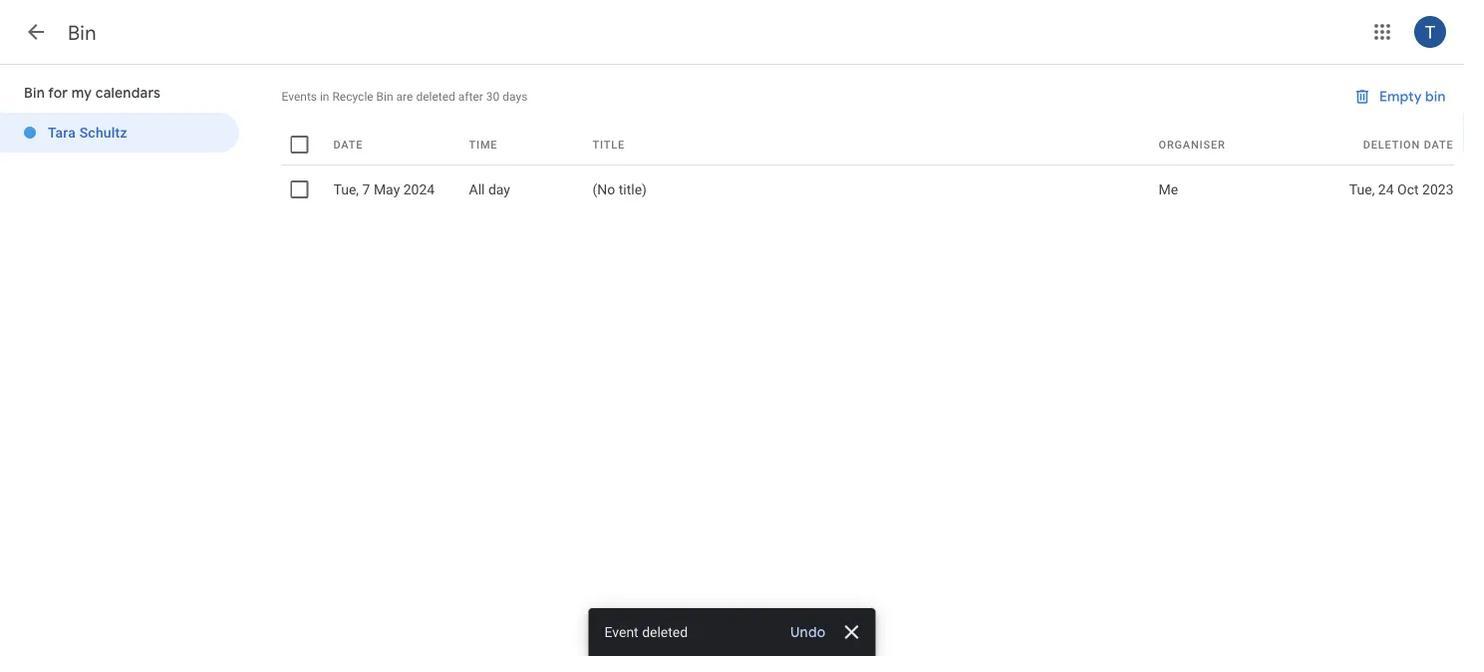 Task type: locate. For each thing, give the bounding box(es) containing it.
bin for my calendars
[[24, 84, 161, 102]]

events in recycle bin are deleted after 30 days
[[282, 90, 528, 104]]

me
[[1159, 181, 1179, 198]]

empty
[[1380, 88, 1422, 106]]

list containing tue
[[266, 165, 1462, 213]]

recycle
[[332, 90, 374, 104]]

0 vertical spatial deleted
[[416, 90, 455, 104]]

bin
[[68, 20, 96, 45], [24, 84, 45, 102], [376, 90, 393, 104]]

deleted right event
[[642, 624, 688, 640]]

bin
[[1426, 88, 1446, 106]]

bin left are
[[376, 90, 393, 104]]

go back image
[[24, 20, 48, 44]]

time
[[469, 138, 498, 151]]

7
[[362, 181, 370, 198]]

bin left the for
[[24, 84, 45, 102]]

after
[[458, 90, 483, 104]]

for
[[48, 84, 68, 102]]

deleted right are
[[416, 90, 455, 104]]

2 horizontal spatial bin
[[376, 90, 393, 104]]

all day
[[469, 181, 510, 198]]

deletion date
[[1364, 138, 1454, 151]]

date
[[1424, 138, 1454, 151]]

in
[[320, 90, 330, 104]]

1 horizontal spatial bin
[[68, 20, 96, 45]]

bin for bin for my calendars
[[24, 84, 45, 102]]

empty bin button
[[1346, 73, 1454, 121]]

undo
[[791, 623, 826, 641]]

tue , 7 may 2024
[[333, 181, 435, 198]]

1 vertical spatial deleted
[[642, 624, 688, 640]]

0 horizontal spatial bin
[[24, 84, 45, 102]]

deleted
[[416, 90, 455, 104], [642, 624, 688, 640]]

1 horizontal spatial deleted
[[642, 624, 688, 640]]

tue
[[333, 181, 356, 198]]

my
[[71, 84, 92, 102]]

list
[[266, 165, 1462, 213]]

tara
[[48, 124, 76, 141]]

tara schultz list item
[[0, 113, 239, 153]]

bin right go back icon
[[68, 20, 96, 45]]



Task type: vqa. For each thing, say whether or not it's contained in the screenshot.
list
yes



Task type: describe. For each thing, give the bounding box(es) containing it.
title
[[593, 138, 625, 151]]

empty bin
[[1380, 88, 1446, 106]]

(no title)
[[593, 181, 647, 198]]

tara schultz
[[48, 124, 127, 141]]

event deleted
[[605, 624, 688, 640]]

undo button
[[783, 622, 834, 642]]

events
[[282, 90, 317, 104]]

tara schultz link
[[0, 113, 239, 153]]

organiser
[[1159, 138, 1226, 151]]

all
[[469, 181, 485, 198]]

bin heading
[[68, 20, 96, 45]]

deletion
[[1364, 138, 1421, 151]]

event
[[605, 624, 639, 640]]

calendars
[[95, 84, 161, 102]]

2024
[[403, 181, 435, 198]]

date
[[333, 138, 363, 151]]

title)
[[619, 181, 647, 198]]

may
[[374, 181, 400, 198]]

are
[[396, 90, 413, 104]]

day
[[488, 181, 510, 198]]

schultz
[[79, 124, 127, 141]]

30
[[486, 90, 500, 104]]

bin for bin
[[68, 20, 96, 45]]

days
[[503, 90, 528, 104]]

(no
[[593, 181, 615, 198]]

0 horizontal spatial deleted
[[416, 90, 455, 104]]

,
[[356, 181, 359, 198]]



